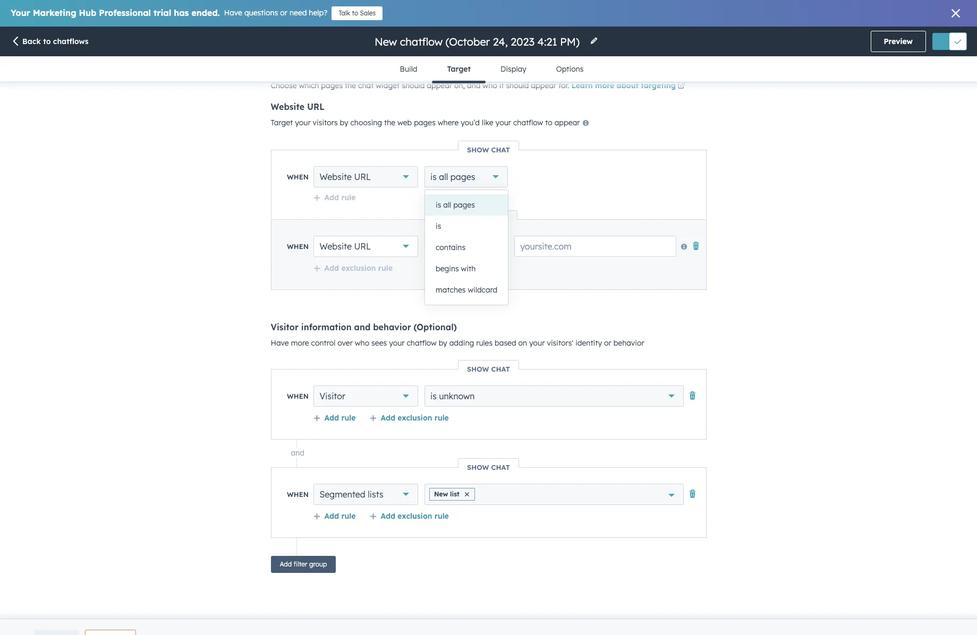 Task type: locate. For each thing, give the bounding box(es) containing it.
0 vertical spatial url
[[307, 101, 325, 112]]

1 vertical spatial more
[[291, 339, 309, 348]]

have right ended.
[[224, 8, 242, 18]]

should down build
[[402, 81, 425, 90]]

2 vertical spatial exclusion
[[398, 512, 432, 521]]

on,
[[454, 81, 465, 90]]

list box
[[425, 190, 508, 305]]

chat
[[491, 146, 510, 154], [490, 215, 508, 224], [491, 365, 510, 374], [491, 463, 510, 472]]

control
[[311, 339, 335, 348]]

more inside learn more about targeting link
[[595, 81, 614, 90]]

1 horizontal spatial to
[[352, 9, 358, 17]]

the
[[345, 81, 356, 90], [384, 118, 395, 128]]

0 vertical spatial close image
[[952, 9, 960, 18]]

close image
[[952, 9, 960, 18], [465, 493, 469, 497]]

1 vertical spatial add rule button
[[313, 413, 356, 423]]

should right it
[[506, 81, 529, 90]]

2 show chat from the top
[[467, 365, 510, 374]]

show chat link down like
[[459, 146, 519, 154]]

is all pages inside popup button
[[430, 172, 475, 182]]

more right learn
[[595, 81, 614, 90]]

2 vertical spatial url
[[354, 241, 371, 252]]

1 vertical spatial all
[[443, 200, 451, 210]]

0 vertical spatial show
[[467, 146, 489, 154]]

1 vertical spatial behavior
[[614, 339, 644, 348]]

behavior right identity
[[614, 339, 644, 348]]

None field
[[374, 34, 583, 49], [478, 484, 486, 505], [374, 34, 583, 49], [478, 484, 486, 505]]

is all pages up is all pages button
[[430, 172, 475, 182]]

0 horizontal spatial more
[[291, 339, 309, 348]]

when for website url popup button for is all pages
[[287, 173, 309, 181]]

matches
[[436, 285, 466, 295]]

add exclusion rule for visitor
[[381, 413, 449, 423]]

2 vertical spatial add rule button
[[313, 512, 356, 521]]

is button
[[425, 216, 508, 237]]

based
[[495, 339, 516, 348]]

0 vertical spatial show chat link
[[459, 146, 519, 154]]

pages up hide on the left
[[453, 200, 475, 210]]

show for url
[[467, 146, 489, 154]]

more
[[595, 81, 614, 90], [291, 339, 309, 348]]

1 show from the top
[[467, 146, 489, 154]]

0 vertical spatial add rule
[[324, 193, 356, 202]]

behavior
[[373, 322, 411, 333], [614, 339, 644, 348]]

add rule
[[324, 193, 356, 202], [324, 413, 356, 423], [324, 512, 356, 521]]

1 vertical spatial chatflow
[[407, 339, 437, 348]]

to for back
[[43, 37, 51, 46]]

4 when from the top
[[287, 490, 309, 499]]

1 horizontal spatial the
[[384, 118, 395, 128]]

when for visitor popup button
[[287, 392, 309, 401]]

visitor inside popup button
[[320, 391, 345, 402]]

has
[[174, 7, 189, 18]]

begins
[[436, 264, 459, 274]]

1 show chat link from the top
[[459, 146, 519, 154]]

is unknown button
[[425, 386, 684, 407]]

url for is all pages
[[354, 172, 371, 182]]

or left need at the left of page
[[280, 8, 288, 18]]

your left visitors
[[295, 118, 311, 128]]

visitor button
[[314, 386, 418, 407]]

0 vertical spatial chatflow
[[513, 118, 543, 128]]

is all pages up is button
[[436, 200, 475, 210]]

by down '(optional)'
[[439, 339, 447, 348]]

0 horizontal spatial visitor
[[271, 322, 299, 333]]

lists
[[368, 489, 383, 500]]

the left the chat
[[345, 81, 356, 90]]

0 horizontal spatial to
[[43, 37, 51, 46]]

link opens in a new window image
[[678, 82, 685, 90]]

chatflow right like
[[513, 118, 543, 128]]

target inside button
[[447, 64, 471, 74]]

1 add rule button from the top
[[313, 193, 356, 202]]

1 vertical spatial show chat link
[[459, 365, 519, 374]]

1 show chat from the top
[[467, 146, 510, 154]]

add rule for website url
[[324, 193, 356, 202]]

pages right web
[[414, 118, 436, 128]]

0 vertical spatial the
[[345, 81, 356, 90]]

target down "choose"
[[271, 118, 293, 128]]

display
[[501, 64, 526, 74]]

navigation containing build
[[385, 56, 599, 83]]

2 website url button from the top
[[314, 236, 418, 257]]

1 vertical spatial add rule
[[324, 413, 356, 423]]

who down visitor information and  behavior (optional)
[[355, 339, 369, 348]]

1 vertical spatial visitor
[[320, 391, 345, 402]]

add exclusion rule
[[324, 264, 393, 273], [381, 413, 449, 423], [381, 512, 449, 521]]

1 vertical spatial have
[[271, 339, 289, 348]]

your
[[295, 118, 311, 128], [496, 118, 511, 128], [389, 339, 405, 348], [529, 339, 545, 348]]

3 show from the top
[[467, 463, 489, 472]]

target button
[[432, 56, 486, 83]]

the left web
[[384, 118, 395, 128]]

website url button for is
[[314, 236, 418, 257]]

1 vertical spatial add exclusion rule button
[[370, 413, 449, 423]]

0 vertical spatial behavior
[[373, 322, 411, 333]]

1 horizontal spatial behavior
[[614, 339, 644, 348]]

preview
[[884, 37, 913, 46]]

talk to sales button
[[332, 6, 383, 20]]

2 vertical spatial add rule
[[324, 512, 356, 521]]

talk to sales
[[339, 9, 376, 17]]

0 horizontal spatial should
[[402, 81, 425, 90]]

and
[[467, 81, 481, 90], [354, 322, 371, 333], [291, 449, 304, 458]]

add exclusion rule button for segmented lists
[[370, 512, 449, 521]]

3 add rule from the top
[[324, 512, 356, 521]]

2 vertical spatial show chat
[[467, 463, 510, 472]]

2 add rule button from the top
[[313, 413, 356, 423]]

pages up is all pages button
[[451, 172, 475, 182]]

who left it
[[483, 81, 497, 90]]

show chat link
[[459, 146, 519, 154], [459, 365, 519, 374], [459, 463, 519, 472]]

need
[[290, 8, 307, 18]]

website url button for is all pages
[[314, 166, 418, 188]]

0 vertical spatial website url button
[[314, 166, 418, 188]]

navigation
[[385, 56, 599, 83]]

it
[[499, 81, 504, 90]]

1 vertical spatial website
[[320, 172, 352, 182]]

1 vertical spatial show chat
[[467, 365, 510, 374]]

2 horizontal spatial and
[[467, 81, 481, 90]]

have inside your marketing hub professional trial has ended. have questions or need help?
[[224, 8, 242, 18]]

target for target your visitors by choosing the web pages where you'd like your chatflow to appear
[[271, 118, 293, 128]]

chatflow down '(optional)'
[[407, 339, 437, 348]]

choose
[[271, 81, 297, 90]]

1 vertical spatial url
[[354, 172, 371, 182]]

1 vertical spatial target
[[271, 118, 293, 128]]

who
[[483, 81, 497, 90], [355, 339, 369, 348]]

all inside button
[[443, 200, 451, 210]]

0 vertical spatial add rule button
[[313, 193, 356, 202]]

url
[[307, 101, 325, 112], [354, 172, 371, 182], [354, 241, 371, 252]]

2 when from the top
[[287, 242, 309, 251]]

target
[[447, 64, 471, 74], [271, 118, 293, 128]]

pages
[[321, 81, 343, 90], [414, 118, 436, 128], [451, 172, 475, 182], [453, 200, 475, 210]]

show chat link for lists
[[459, 463, 519, 472]]

1 vertical spatial website url button
[[314, 236, 418, 257]]

more for have
[[291, 339, 309, 348]]

1 vertical spatial show
[[467, 365, 489, 374]]

1 horizontal spatial by
[[439, 339, 447, 348]]

all
[[439, 172, 448, 182], [443, 200, 451, 210]]

have
[[224, 8, 242, 18], [271, 339, 289, 348]]

1 horizontal spatial have
[[271, 339, 289, 348]]

1 vertical spatial exclusion
[[398, 413, 432, 423]]

0 horizontal spatial or
[[280, 8, 288, 18]]

when
[[287, 173, 309, 181], [287, 242, 309, 251], [287, 392, 309, 401], [287, 490, 309, 499]]

0 vertical spatial target
[[447, 64, 471, 74]]

chatflow
[[513, 118, 543, 128], [407, 339, 437, 348]]

3 when from the top
[[287, 392, 309, 401]]

your marketing hub professional trial has ended. have questions or need help?
[[11, 7, 327, 18]]

3 show chat from the top
[[467, 463, 510, 472]]

1 vertical spatial website url
[[320, 172, 371, 182]]

2 vertical spatial show
[[467, 463, 489, 472]]

1 horizontal spatial more
[[595, 81, 614, 90]]

0 horizontal spatial by
[[340, 118, 348, 128]]

1 horizontal spatial close image
[[952, 9, 960, 18]]

questions
[[244, 8, 278, 18]]

1 vertical spatial close image
[[465, 493, 469, 497]]

all up is button
[[443, 200, 451, 210]]

0 horizontal spatial target
[[271, 118, 293, 128]]

on
[[518, 339, 527, 348]]

0 vertical spatial is all pages
[[430, 172, 475, 182]]

0 horizontal spatial close image
[[465, 493, 469, 497]]

0 vertical spatial add exclusion rule button
[[313, 264, 393, 273]]

1 horizontal spatial visitor
[[320, 391, 345, 402]]

1 vertical spatial add exclusion rule
[[381, 413, 449, 423]]

add exclusion rule button for visitor
[[370, 413, 449, 423]]

2 vertical spatial add exclusion rule button
[[370, 512, 449, 521]]

more left control
[[291, 339, 309, 348]]

add rule button
[[313, 193, 356, 202], [313, 413, 356, 423], [313, 512, 356, 521]]

0 vertical spatial visitor
[[271, 322, 299, 333]]

show chat link up list
[[459, 463, 519, 472]]

1 vertical spatial or
[[604, 339, 612, 348]]

2 add rule from the top
[[324, 413, 356, 423]]

visitor information and  behavior (optional)
[[271, 322, 457, 333]]

learn more about targeting
[[572, 81, 676, 90]]

2 vertical spatial website
[[320, 241, 352, 252]]

0 vertical spatial to
[[352, 9, 358, 17]]

1 website url button from the top
[[314, 166, 418, 188]]

1 vertical spatial the
[[384, 118, 395, 128]]

0 vertical spatial more
[[595, 81, 614, 90]]

pages inside button
[[453, 200, 475, 210]]

by
[[340, 118, 348, 128], [439, 339, 447, 348]]

0 horizontal spatial chatflow
[[407, 339, 437, 348]]

show
[[467, 146, 489, 154], [467, 365, 489, 374], [467, 463, 489, 472]]

learn
[[572, 81, 593, 90]]

or
[[280, 8, 288, 18], [604, 339, 612, 348]]

2 vertical spatial website url
[[320, 241, 371, 252]]

add exclusion rule button
[[313, 264, 393, 273], [370, 413, 449, 423], [370, 512, 449, 521]]

by right visitors
[[340, 118, 348, 128]]

0 vertical spatial show chat
[[467, 146, 510, 154]]

have left control
[[271, 339, 289, 348]]

0 horizontal spatial who
[[355, 339, 369, 348]]

for.
[[559, 81, 569, 90]]

1 horizontal spatial should
[[506, 81, 529, 90]]

all up is all pages button
[[439, 172, 448, 182]]

target up on,
[[447, 64, 471, 74]]

behavior up sees
[[373, 322, 411, 333]]

0 vertical spatial or
[[280, 8, 288, 18]]

which
[[299, 81, 319, 90]]

should
[[402, 81, 425, 90], [506, 81, 529, 90]]

visitor for visitor information and  behavior (optional)
[[271, 322, 299, 333]]

options button
[[541, 56, 599, 82]]

0 horizontal spatial behavior
[[373, 322, 411, 333]]

0 horizontal spatial and
[[291, 449, 304, 458]]

add exclusion rule for segmented lists
[[381, 512, 449, 521]]

2 vertical spatial show chat link
[[459, 463, 519, 472]]

0 vertical spatial all
[[439, 172, 448, 182]]

3 add rule button from the top
[[313, 512, 356, 521]]

3 show chat link from the top
[[459, 463, 519, 472]]

1 horizontal spatial or
[[604, 339, 612, 348]]

when for is's website url popup button
[[287, 242, 309, 251]]

0 vertical spatial have
[[224, 8, 242, 18]]

0 vertical spatial who
[[483, 81, 497, 90]]

1 vertical spatial and
[[354, 322, 371, 333]]

is button
[[425, 236, 508, 257]]

display button
[[486, 56, 541, 82]]

1 horizontal spatial target
[[447, 64, 471, 74]]

website url
[[271, 101, 325, 112], [320, 172, 371, 182], [320, 241, 371, 252]]

visitor for visitor
[[320, 391, 345, 402]]

1 vertical spatial is all pages
[[436, 200, 475, 210]]

0 vertical spatial and
[[467, 81, 481, 90]]

1 when from the top
[[287, 173, 309, 181]]

2 vertical spatial to
[[545, 118, 553, 128]]

0 horizontal spatial have
[[224, 8, 242, 18]]

is unknown
[[430, 391, 475, 402]]

2 vertical spatial add exclusion rule
[[381, 512, 449, 521]]

show chat link down rules
[[459, 365, 519, 374]]

to
[[352, 9, 358, 17], [43, 37, 51, 46], [545, 118, 553, 128]]

visitor
[[271, 322, 299, 333], [320, 391, 345, 402]]

sales
[[360, 9, 376, 17]]

1 vertical spatial to
[[43, 37, 51, 46]]

1 vertical spatial who
[[355, 339, 369, 348]]

or right identity
[[604, 339, 612, 348]]

1 add rule from the top
[[324, 193, 356, 202]]



Task type: vqa. For each thing, say whether or not it's contained in the screenshot.
and to the right
yes



Task type: describe. For each thing, give the bounding box(es) containing it.
your
[[11, 7, 30, 18]]

have more control over who sees your chatflow by adding rules based on your visitors' identity or behavior
[[271, 339, 644, 348]]

segmented lists button
[[314, 484, 418, 505]]

more for learn
[[595, 81, 614, 90]]

segmented lists
[[320, 489, 383, 500]]

1 horizontal spatial who
[[483, 81, 497, 90]]

matches wildcard button
[[425, 280, 508, 301]]

1 horizontal spatial chatflow
[[513, 118, 543, 128]]

sees
[[372, 339, 387, 348]]

add rule for segmented lists
[[324, 512, 356, 521]]

0 vertical spatial website url
[[271, 101, 325, 112]]

your right like
[[496, 118, 511, 128]]

back to chatflows button
[[11, 36, 89, 48]]

(optional)
[[414, 322, 457, 333]]

appear down for.
[[555, 118, 580, 128]]

list box containing is all pages
[[425, 190, 508, 305]]

new
[[434, 490, 448, 498]]

help?
[[309, 8, 327, 18]]

1 should from the left
[[402, 81, 425, 90]]

is up begins
[[430, 241, 437, 252]]

1 horizontal spatial and
[[354, 322, 371, 333]]

adding
[[449, 339, 474, 348]]

add rule button for segmented lists
[[313, 512, 356, 521]]

chat for website url
[[491, 146, 510, 154]]

list
[[450, 490, 460, 498]]

new list
[[434, 490, 460, 498]]

pages right the which
[[321, 81, 343, 90]]

add rule for visitor
[[324, 413, 356, 423]]

0 horizontal spatial the
[[345, 81, 356, 90]]

website for is
[[320, 241, 352, 252]]

exclusion for segmented lists
[[398, 512, 432, 521]]

is up contains
[[436, 222, 441, 231]]

target for target
[[447, 64, 471, 74]]

appear left for.
[[531, 81, 557, 90]]

hub
[[79, 7, 96, 18]]

1 vertical spatial by
[[439, 339, 447, 348]]

with
[[461, 264, 476, 274]]

yoursite.com text field
[[514, 236, 676, 257]]

contains button
[[425, 237, 508, 258]]

add rule button for website url
[[313, 193, 356, 202]]

add filter group
[[280, 561, 327, 569]]

rules
[[476, 339, 493, 348]]

website url for is all pages
[[320, 172, 371, 182]]

ended.
[[191, 7, 220, 18]]

begins with
[[436, 264, 476, 274]]

chat for segmented lists
[[491, 463, 510, 472]]

talk
[[339, 9, 350, 17]]

matches wildcard
[[436, 285, 498, 295]]

filter
[[294, 561, 307, 569]]

2 should from the left
[[506, 81, 529, 90]]

hide chat link
[[460, 215, 517, 224]]

appear left on,
[[427, 81, 452, 90]]

preview button
[[871, 31, 926, 52]]

options
[[556, 64, 584, 74]]

2 show from the top
[[467, 365, 489, 374]]

add filter group button
[[271, 556, 336, 573]]

add rule button for visitor
[[313, 413, 356, 423]]

hide
[[469, 215, 487, 224]]

website url for is
[[320, 241, 371, 252]]

show for lists
[[467, 463, 489, 472]]

targeting
[[641, 81, 676, 90]]

link opens in a new window image
[[678, 80, 685, 93]]

trial
[[154, 7, 171, 18]]

0 vertical spatial by
[[340, 118, 348, 128]]

0 vertical spatial website
[[271, 101, 305, 112]]

2 show chat link from the top
[[459, 365, 519, 374]]

web
[[398, 118, 412, 128]]

url for is
[[354, 241, 371, 252]]

unknown
[[439, 391, 475, 402]]

or inside your marketing hub professional trial has ended. have questions or need help?
[[280, 8, 288, 18]]

is up is button
[[436, 200, 441, 210]]

is all pages inside button
[[436, 200, 475, 210]]

2 horizontal spatial to
[[545, 118, 553, 128]]

widget
[[376, 81, 400, 90]]

visitors
[[313, 118, 338, 128]]

professional
[[99, 7, 151, 18]]

show chat link for url
[[459, 146, 519, 154]]

over
[[338, 339, 353, 348]]

to for talk
[[352, 9, 358, 17]]

you'd
[[461, 118, 480, 128]]

information
[[301, 322, 352, 333]]

chatflows
[[53, 37, 89, 46]]

is all pages button
[[425, 166, 508, 188]]

your right on
[[529, 339, 545, 348]]

0 vertical spatial add exclusion rule
[[324, 264, 393, 273]]

identity
[[576, 339, 602, 348]]

all inside popup button
[[439, 172, 448, 182]]

is left unknown
[[430, 391, 437, 402]]

chat
[[358, 81, 374, 90]]

0 vertical spatial exclusion
[[341, 264, 376, 273]]

where
[[438, 118, 459, 128]]

wildcard
[[468, 285, 498, 295]]

is all pages button
[[425, 194, 508, 216]]

build
[[400, 64, 417, 74]]

is up is all pages button
[[430, 172, 437, 182]]

contains
[[436, 243, 466, 252]]

chat for visitor
[[491, 365, 510, 374]]

back to chatflows
[[22, 37, 89, 46]]

website for is all pages
[[320, 172, 352, 182]]

when for segmented lists popup button
[[287, 490, 309, 499]]

your right sees
[[389, 339, 405, 348]]

add inside add filter group button
[[280, 561, 292, 569]]

begins with button
[[425, 258, 508, 280]]

marketing
[[33, 7, 76, 18]]

2 vertical spatial and
[[291, 449, 304, 458]]

choose which pages the chat widget should appear on, and who it should appear for.
[[271, 81, 572, 90]]

segmented
[[320, 489, 365, 500]]

visitors'
[[547, 339, 574, 348]]

back
[[22, 37, 41, 46]]

exclusion for visitor
[[398, 413, 432, 423]]

learn more about targeting link
[[572, 80, 687, 93]]

show chat for url
[[467, 146, 510, 154]]

like
[[482, 118, 494, 128]]

target your visitors by choosing the web pages where you'd like your chatflow to appear
[[271, 118, 582, 128]]

group
[[309, 561, 327, 569]]

about
[[617, 81, 639, 90]]

choosing
[[350, 118, 382, 128]]

show chat for lists
[[467, 463, 510, 472]]

pages inside popup button
[[451, 172, 475, 182]]

hide chat
[[469, 215, 508, 224]]

build button
[[385, 56, 432, 82]]



